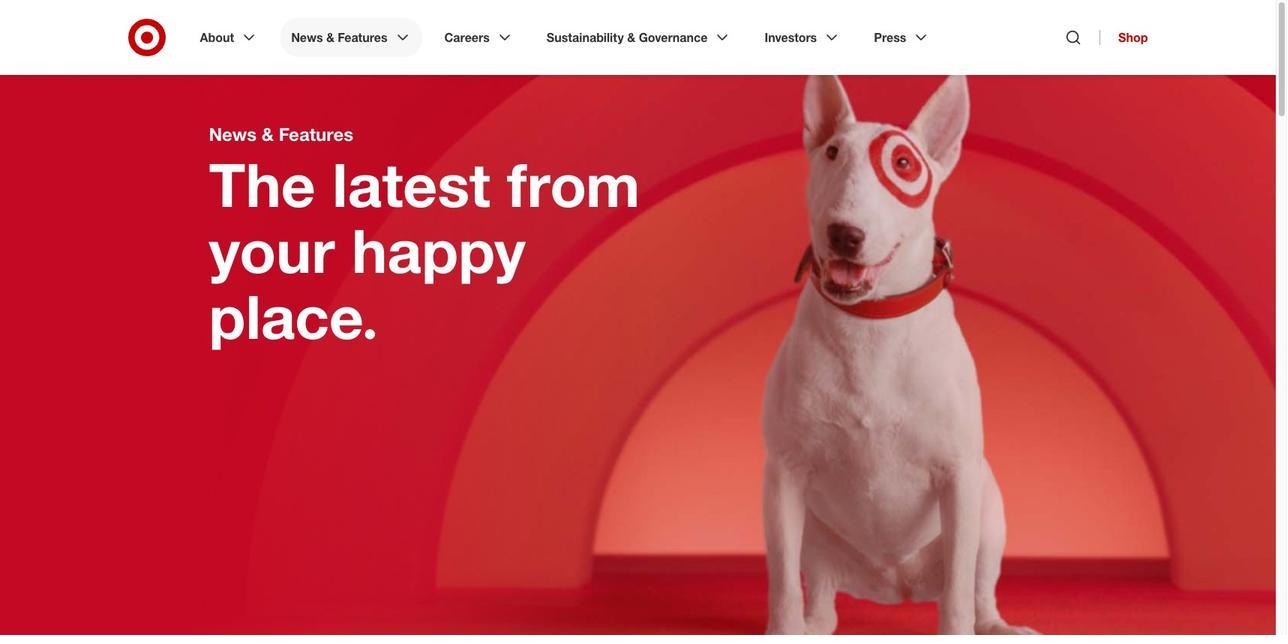 Task type: vqa. For each thing, say whether or not it's contained in the screenshot.
include
no



Task type: describe. For each thing, give the bounding box(es) containing it.
news for news & features the latest from your happy place.
[[209, 123, 257, 146]]

happy
[[352, 214, 526, 287]]

about
[[200, 30, 234, 45]]

news & features
[[291, 30, 388, 45]]

from
[[507, 148, 640, 221]]

careers link
[[434, 18, 524, 57]]

place.
[[209, 280, 379, 353]]

features for news & features the latest from your happy place.
[[279, 123, 354, 146]]

news for news & features
[[291, 30, 323, 45]]

latest
[[332, 148, 491, 221]]

sustainability & governance link
[[536, 18, 742, 57]]

press
[[874, 30, 907, 45]]

features for news & features
[[338, 30, 388, 45]]

press link
[[864, 18, 941, 57]]

news & features link
[[281, 18, 422, 57]]



Task type: locate. For each thing, give the bounding box(es) containing it.
the
[[209, 148, 316, 221]]

0 vertical spatial features
[[338, 30, 388, 45]]

features inside news & features the latest from your happy place.
[[279, 123, 354, 146]]

1 horizontal spatial &
[[326, 30, 335, 45]]

about link
[[189, 18, 269, 57]]

&
[[326, 30, 335, 45], [627, 30, 636, 45], [262, 123, 274, 146]]

& for news & features the latest from your happy place.
[[262, 123, 274, 146]]

shop link
[[1100, 30, 1148, 45]]

sustainability & governance
[[547, 30, 708, 45]]

& for sustainability & governance
[[627, 30, 636, 45]]

news & features the latest from your happy place.
[[209, 123, 640, 353]]

& inside sustainability & governance link
[[627, 30, 636, 45]]

2 horizontal spatial &
[[627, 30, 636, 45]]

0 horizontal spatial news
[[209, 123, 257, 146]]

governance
[[639, 30, 708, 45]]

sustainability
[[547, 30, 624, 45]]

news inside news & features the latest from your happy place.
[[209, 123, 257, 146]]

0 vertical spatial news
[[291, 30, 323, 45]]

1 horizontal spatial news
[[291, 30, 323, 45]]

1 vertical spatial features
[[279, 123, 354, 146]]

& inside news & features the latest from your happy place.
[[262, 123, 274, 146]]

1 vertical spatial news
[[209, 123, 257, 146]]

investors link
[[754, 18, 852, 57]]

careers
[[445, 30, 490, 45]]

your
[[209, 214, 335, 287]]

features
[[338, 30, 388, 45], [279, 123, 354, 146]]

shop
[[1119, 30, 1148, 45]]

news
[[291, 30, 323, 45], [209, 123, 257, 146]]

0 horizontal spatial &
[[262, 123, 274, 146]]

& for news & features
[[326, 30, 335, 45]]

& inside news & features link
[[326, 30, 335, 45]]

investors
[[765, 30, 817, 45]]



